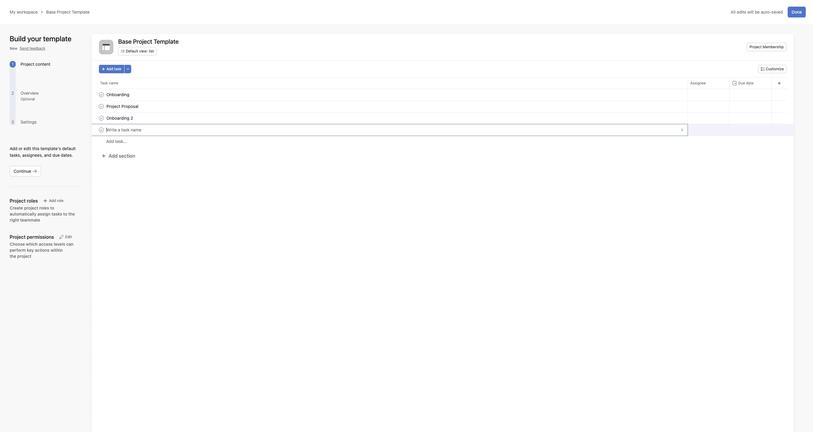 Task type: describe. For each thing, give the bounding box(es) containing it.
1 2 3
[[11, 62, 14, 125]]

choose which access levels can perform key actions within the project
[[10, 242, 74, 259]]

3
[[11, 119, 14, 125]]

access
[[39, 242, 53, 247]]

settings button
[[21, 119, 37, 125]]

template image
[[103, 43, 110, 51]]

cell down project proposal cell
[[92, 124, 688, 136]]

done
[[792, 9, 802, 14]]

row containing task name
[[92, 78, 794, 89]]

Onboarding 2 text field
[[105, 115, 135, 121]]

will
[[748, 9, 754, 14]]

the project
[[10, 254, 31, 259]]

base for base project template
[[46, 9, 56, 14]]

create project roles to automatically assign tasks to the right teammate
[[10, 205, 75, 223]]

project content
[[21, 62, 50, 67]]

customize
[[766, 67, 784, 71]]

project proposal cell
[[92, 100, 688, 113]]

key
[[27, 248, 34, 253]]

customize button
[[759, 65, 787, 73]]

Onboarding text field
[[105, 92, 131, 98]]

role
[[57, 199, 64, 203]]

assign
[[38, 212, 50, 217]]

add or edit this template's default tasks, assignees, and due dates.
[[10, 146, 76, 158]]

onboarding 2 cell
[[92, 112, 688, 124]]

roles
[[39, 205, 49, 211]]

actions
[[35, 248, 50, 253]]

auto-
[[761, 9, 772, 14]]

default view: list
[[126, 49, 154, 53]]

project roles
[[10, 198, 38, 204]]

2
[[11, 91, 14, 96]]

more actions image
[[126, 67, 130, 71]]

base project template
[[46, 9, 90, 14]]

right teammate
[[10, 218, 40, 223]]

within
[[51, 248, 63, 253]]

project template
[[133, 38, 179, 45]]

automatically
[[10, 212, 36, 217]]

overview
[[21, 91, 39, 96]]

add section
[[109, 153, 135, 159]]

continue button
[[10, 166, 41, 177]]

add task button
[[99, 65, 124, 73]]

or
[[19, 146, 23, 151]]

details image
[[681, 128, 684, 132]]

add task… row
[[92, 136, 794, 147]]

task
[[114, 67, 121, 71]]

can
[[66, 242, 74, 247]]

build
[[10, 34, 26, 43]]

add for add task…
[[106, 139, 114, 144]]

project
[[24, 205, 38, 211]]

1
[[12, 62, 14, 67]]

perform
[[10, 248, 26, 253]]

default view: list button
[[118, 47, 157, 56]]

base for base project template
[[118, 38, 132, 45]]

due date
[[739, 81, 754, 85]]

3 row from the top
[[92, 100, 794, 113]]

choose
[[10, 242, 25, 247]]

overview button
[[21, 91, 39, 96]]

onboarding cell
[[92, 89, 688, 101]]

new
[[10, 46, 17, 51]]

your template
[[27, 34, 71, 43]]

add task…
[[106, 139, 127, 144]]

section
[[119, 153, 135, 159]]

project content button
[[21, 62, 50, 67]]

assignees,
[[22, 153, 43, 158]]

add for add or edit this template's default tasks, assignees, and due dates.
[[10, 146, 17, 151]]

add for add role
[[49, 199, 56, 203]]

settings
[[21, 119, 37, 125]]

done button
[[788, 7, 806, 17]]

which
[[26, 242, 38, 247]]

send
[[20, 46, 28, 51]]

add task
[[107, 67, 121, 71]]

1 vertical spatial to
[[63, 212, 67, 217]]

all edits will be auto-saved
[[731, 9, 783, 14]]

edit
[[24, 146, 31, 151]]

new send feedback
[[10, 46, 45, 51]]



Task type: locate. For each thing, give the bounding box(es) containing it.
add inside button
[[109, 153, 118, 159]]

continue
[[14, 169, 31, 174]]

add for add section
[[109, 153, 118, 159]]

add left the "section"
[[109, 153, 118, 159]]

project permissions
[[10, 234, 54, 240]]

add
[[107, 67, 113, 71], [106, 139, 114, 144], [10, 146, 17, 151], [109, 153, 118, 159], [49, 199, 56, 203]]

base
[[46, 9, 56, 14], [118, 38, 132, 45]]

my
[[10, 9, 16, 14]]

0 horizontal spatial base
[[46, 9, 56, 14]]

list
[[149, 49, 154, 53]]

tasks
[[52, 212, 62, 217]]

my workspace
[[10, 9, 38, 14]]

2 vertical spatial project
[[21, 62, 34, 67]]

0 vertical spatial project
[[57, 9, 71, 14]]

project for project content
[[21, 62, 34, 67]]

2 row from the top
[[92, 89, 794, 101]]

edit
[[65, 235, 72, 239]]

overview optional
[[21, 91, 39, 101]]

name
[[109, 81, 118, 85]]

cell
[[688, 89, 730, 101], [730, 89, 772, 101], [92, 124, 688, 136]]

build your template
[[10, 34, 71, 43]]

Write a task name text field
[[105, 127, 143, 133]]

dates.
[[61, 153, 73, 158]]

default
[[62, 146, 76, 151]]

and
[[44, 153, 51, 158]]

add field image
[[778, 81, 781, 85]]

the
[[68, 212, 75, 217]]

tasks,
[[10, 153, 21, 158]]

cell down date
[[730, 89, 772, 101]]

default
[[126, 49, 138, 53]]

1 horizontal spatial to
[[63, 212, 67, 217]]

content
[[35, 62, 50, 67]]

row
[[92, 78, 794, 89], [92, 89, 794, 101], [92, 100, 794, 113], [92, 112, 794, 124], [92, 124, 794, 136]]

1 horizontal spatial base
[[118, 38, 132, 45]]

0 horizontal spatial project
[[21, 62, 34, 67]]

add role button
[[40, 197, 66, 205]]

project inside button
[[750, 45, 762, 49]]

2 horizontal spatial project
[[750, 45, 762, 49]]

project right 1
[[21, 62, 34, 67]]

add inside row
[[106, 139, 114, 144]]

task…
[[115, 139, 127, 144]]

template
[[72, 9, 90, 14]]

base up default
[[118, 38, 132, 45]]

create
[[10, 205, 23, 211]]

1 row from the top
[[92, 78, 794, 89]]

add left task
[[107, 67, 113, 71]]

date
[[746, 81, 754, 85]]

edit button
[[56, 233, 75, 241]]

1 horizontal spatial project
[[57, 9, 71, 14]]

task name
[[100, 81, 118, 85]]

project left template
[[57, 9, 71, 14]]

0 vertical spatial base
[[46, 9, 56, 14]]

add section button
[[99, 151, 138, 161]]

1 vertical spatial project
[[750, 45, 762, 49]]

1 vertical spatial base
[[118, 38, 132, 45]]

add up the tasks,
[[10, 146, 17, 151]]

membership
[[763, 45, 784, 49]]

due
[[52, 153, 60, 158]]

workspace
[[17, 9, 38, 14]]

this
[[32, 146, 39, 151]]

5 row from the top
[[92, 124, 794, 136]]

add left task…
[[106, 139, 114, 144]]

feedback
[[30, 46, 45, 51]]

edits
[[737, 9, 747, 14]]

my workspace link
[[10, 9, 38, 14]]

optional
[[21, 97, 35, 101]]

be
[[755, 9, 760, 14]]

to down add role button
[[50, 205, 54, 211]]

Project Proposal text field
[[105, 103, 140, 110]]

assignee
[[691, 81, 706, 85]]

template's
[[41, 146, 61, 151]]

4 row from the top
[[92, 112, 794, 124]]

add inside button
[[49, 199, 56, 203]]

task
[[100, 81, 108, 85]]

send feedback link
[[20, 46, 45, 51]]

add inside 'add or edit this template's default tasks, assignees, and due dates.'
[[10, 146, 17, 151]]

levels
[[54, 242, 65, 247]]

add left role
[[49, 199, 56, 203]]

to
[[50, 205, 54, 211], [63, 212, 67, 217]]

project membership
[[750, 45, 784, 49]]

0 horizontal spatial to
[[50, 205, 54, 211]]

add inside button
[[107, 67, 113, 71]]

base project template
[[118, 38, 179, 45]]

0 vertical spatial to
[[50, 205, 54, 211]]

to left the
[[63, 212, 67, 217]]

project membership button
[[747, 43, 787, 51]]

all
[[731, 9, 736, 14]]

project for project membership
[[750, 45, 762, 49]]

saved
[[772, 9, 783, 14]]

project left membership
[[750, 45, 762, 49]]

view:
[[139, 49, 148, 53]]

add for add task
[[107, 67, 113, 71]]

due
[[739, 81, 745, 85]]

base right the workspace
[[46, 9, 56, 14]]

add role
[[49, 199, 64, 203]]

project
[[57, 9, 71, 14], [750, 45, 762, 49], [21, 62, 34, 67]]

cell down assignee
[[688, 89, 730, 101]]



Task type: vqa. For each thing, say whether or not it's contained in the screenshot.
New Insights IMAGE
no



